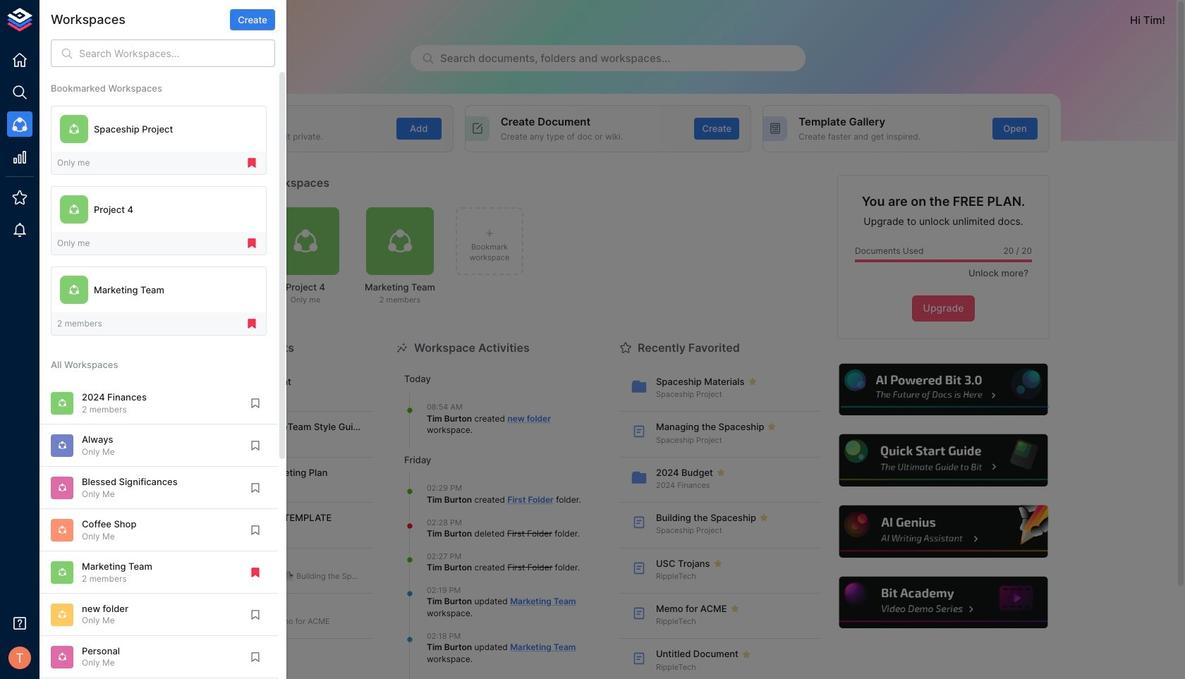 Task type: vqa. For each thing, say whether or not it's contained in the screenshot.
"04:07" in the 04:07 PM Tim Burton created 2024 Quarterly Cash Flow folder .
no



Task type: locate. For each thing, give the bounding box(es) containing it.
bookmark image
[[249, 482, 262, 495]]

Search Workspaces... text field
[[79, 40, 275, 67]]

remove bookmark image
[[246, 237, 258, 250]]

4 help image from the top
[[838, 575, 1050, 631]]

4 bookmark image from the top
[[249, 609, 262, 622]]

bookmark image
[[249, 397, 262, 410], [249, 440, 262, 452], [249, 524, 262, 537], [249, 609, 262, 622], [249, 651, 262, 664]]

2 help image from the top
[[838, 433, 1050, 489]]

remove bookmark image
[[246, 157, 258, 170], [246, 318, 258, 330], [249, 567, 262, 579]]

5 bookmark image from the top
[[249, 651, 262, 664]]

help image
[[838, 362, 1050, 418], [838, 433, 1050, 489], [838, 504, 1050, 560], [838, 575, 1050, 631]]



Task type: describe. For each thing, give the bounding box(es) containing it.
3 help image from the top
[[838, 504, 1050, 560]]

1 bookmark image from the top
[[249, 397, 262, 410]]

1 vertical spatial remove bookmark image
[[246, 318, 258, 330]]

0 vertical spatial remove bookmark image
[[246, 157, 258, 170]]

1 help image from the top
[[838, 362, 1050, 418]]

2 vertical spatial remove bookmark image
[[249, 567, 262, 579]]

3 bookmark image from the top
[[249, 524, 262, 537]]

2 bookmark image from the top
[[249, 440, 262, 452]]



